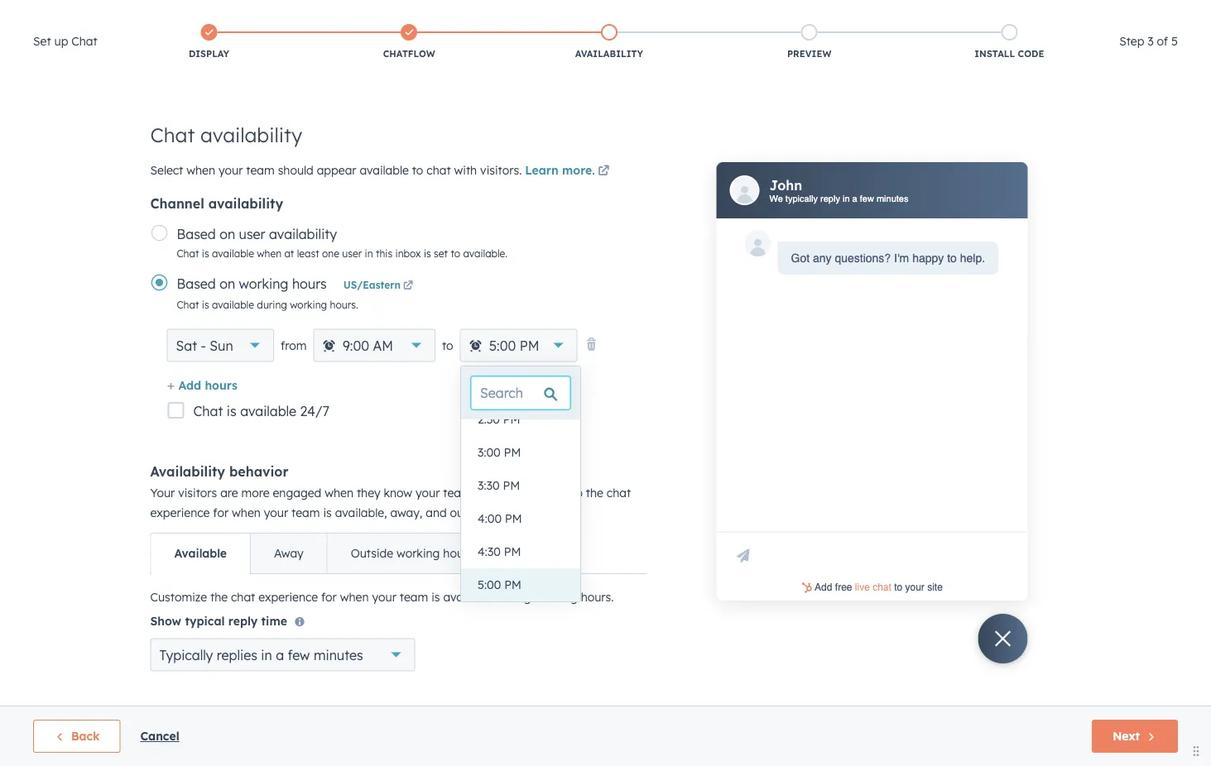 Task type: locate. For each thing, give the bounding box(es) containing it.
2 vertical spatial hours
[[443, 546, 473, 561]]

1 horizontal spatial the
[[586, 486, 603, 500]]

1 horizontal spatial a
[[852, 193, 857, 204]]

for down away link
[[321, 590, 337, 605]]

i'm
[[894, 252, 909, 265]]

1 vertical spatial up
[[569, 486, 583, 500]]

2 based from the top
[[177, 275, 216, 292]]

step 3 of 5
[[1119, 34, 1178, 48]]

pm right '4:00'
[[505, 512, 522, 526]]

in inside john we typically reply in a few minutes
[[843, 193, 850, 204]]

5:00 pm down 4:30 pm
[[478, 578, 521, 592]]

availability up "based on user availability"
[[208, 195, 283, 211]]

3:00 pm
[[478, 445, 521, 460]]

reply left time
[[228, 614, 258, 629]]

1 vertical spatial the
[[210, 590, 228, 605]]

1 vertical spatial chat
[[607, 486, 631, 500]]

0 horizontal spatial few
[[288, 647, 310, 663]]

1 vertical spatial 5:00
[[478, 578, 501, 592]]

1 horizontal spatial set
[[548, 486, 565, 500]]

experience up time
[[258, 590, 318, 605]]

0 horizontal spatial during
[[257, 298, 287, 311]]

availability
[[200, 123, 302, 147], [208, 195, 283, 211], [269, 226, 337, 242]]

hours
[[292, 275, 327, 292], [205, 378, 237, 392], [443, 546, 473, 561]]

to right set
[[451, 247, 460, 260]]

set
[[434, 247, 448, 260]]

2 horizontal spatial team
[[400, 590, 428, 605]]

add
[[178, 378, 201, 392]]

in
[[843, 193, 850, 204], [365, 247, 373, 260], [261, 647, 272, 663]]

1 vertical spatial few
[[288, 647, 310, 663]]

link opens in a new window image
[[598, 162, 609, 182], [598, 166, 609, 178]]

hours inside button
[[205, 378, 237, 392]]

5
[[1171, 34, 1178, 48]]

1 horizontal spatial chat
[[427, 163, 451, 178]]

0 vertical spatial based
[[177, 226, 216, 242]]

5:00 down 4:30
[[478, 578, 501, 592]]

1 horizontal spatial hours
[[292, 275, 327, 292]]

0 horizontal spatial set
[[33, 34, 51, 48]]

0 horizontal spatial chat
[[231, 590, 255, 605]]

in left this
[[365, 247, 373, 260]]

when left 'at'
[[257, 247, 282, 260]]

on up the chat is available during working hours.
[[220, 275, 235, 292]]

are
[[220, 486, 238, 500]]

experience inside availability behavior your visitors are more engaged when they know your team's availability. set up the chat experience for when your team is available, away, and outside working hours.
[[150, 506, 210, 520]]

team down outside working hours link on the left bottom of page
[[400, 590, 428, 605]]

chat is available 24/7
[[193, 403, 330, 420]]

hours. right 5:00 pm button
[[581, 590, 614, 605]]

chat inside availability behavior your visitors are more engaged when they know your team's availability. set up the chat experience for when your team is available, away, and outside working hours.
[[607, 486, 631, 500]]

based
[[177, 226, 216, 242], [177, 275, 216, 292]]

pm for 3:30 pm button
[[503, 478, 520, 493]]

any
[[813, 252, 832, 265]]

pm for 2:30 pm button
[[503, 412, 520, 427]]

5:00 up search search box
[[489, 337, 516, 354]]

list
[[109, 21, 1109, 64]]

in right "replies"
[[261, 647, 272, 663]]

5:00 pm inside dropdown button
[[489, 337, 539, 354]]

minutes
[[877, 193, 908, 204], [314, 647, 363, 663]]

pm right 4:30
[[504, 545, 521, 559]]

0 vertical spatial in
[[843, 193, 850, 204]]

availability inside availability list item
[[575, 48, 643, 60]]

your
[[218, 163, 243, 178], [416, 486, 440, 500], [264, 506, 288, 520], [372, 590, 396, 605]]

0 horizontal spatial a
[[276, 647, 284, 663]]

0 vertical spatial availability
[[575, 48, 643, 60]]

back
[[71, 729, 100, 744]]

0 vertical spatial team
[[246, 163, 275, 178]]

during down 4:30 pm button
[[496, 590, 531, 605]]

1 horizontal spatial experience
[[258, 590, 318, 605]]

availability up least
[[269, 226, 337, 242]]

1 horizontal spatial team
[[291, 506, 320, 520]]

in right typically
[[843, 193, 850, 204]]

customize the chat experience for when your team is available during working hours.
[[150, 590, 614, 605]]

0 vertical spatial a
[[852, 193, 857, 204]]

1 horizontal spatial in
[[365, 247, 373, 260]]

2 vertical spatial chat
[[231, 590, 255, 605]]

pm inside "4:00 pm" button
[[505, 512, 522, 526]]

5:00 pm
[[489, 337, 539, 354], [478, 578, 521, 592]]

pm up search search box
[[520, 337, 539, 354]]

row group
[[461, 72, 580, 767]]

hours left 4:30
[[443, 546, 473, 561]]

9:00
[[343, 337, 369, 354]]

in inside popup button
[[261, 647, 272, 663]]

0 horizontal spatial availability
[[150, 464, 225, 480]]

search image
[[1176, 43, 1188, 55]]

available down "based on user availability"
[[212, 247, 254, 260]]

0 vertical spatial hours
[[292, 275, 327, 292]]

working up the chat is available during working hours.
[[239, 275, 288, 292]]

2 on from the top
[[220, 275, 235, 292]]

the up 'show typical reply time' on the left
[[210, 590, 228, 605]]

availability up should
[[200, 123, 302, 147]]

1 vertical spatial during
[[496, 590, 531, 605]]

team inside availability behavior your visitors are more engaged when they know your team's availability. set up the chat experience for when your team is available, away, and outside working hours.
[[291, 506, 320, 520]]

few
[[860, 193, 874, 204], [288, 647, 310, 663]]

team down engaged at the left of page
[[291, 506, 320, 520]]

show typical reply time
[[150, 614, 287, 629]]

up
[[54, 34, 68, 48], [569, 486, 583, 500]]

1 vertical spatial on
[[220, 275, 235, 292]]

minutes down customize the chat experience for when your team is available during working hours. on the bottom of the page
[[314, 647, 363, 663]]

hours right add
[[205, 378, 237, 392]]

set up chat heading
[[33, 31, 97, 51]]

working inside availability behavior your visitors are more engaged when they know your team's availability. set up the chat experience for when your team is available, away, and outside working hours.
[[494, 506, 537, 520]]

5:00 pm button
[[460, 329, 577, 362]]

help.
[[960, 252, 985, 265]]

pm right 2:30
[[503, 412, 520, 427]]

1 vertical spatial 5:00 pm
[[478, 578, 521, 592]]

pm right 3:00
[[504, 445, 521, 460]]

at
[[284, 247, 294, 260]]

hours down least
[[292, 275, 327, 292]]

2 horizontal spatial hours.
[[581, 590, 614, 605]]

when
[[186, 163, 215, 178], [257, 247, 282, 260], [325, 486, 353, 500], [232, 506, 261, 520], [340, 590, 369, 605]]

set inside heading
[[33, 34, 51, 48]]

up inside availability behavior your visitors are more engaged when they know your team's availability. set up the chat experience for when your team is available, away, and outside working hours.
[[569, 486, 583, 500]]

1 vertical spatial team
[[291, 506, 320, 520]]

is left set
[[424, 247, 431, 260]]

chat for chat availability
[[150, 123, 195, 147]]

0 horizontal spatial minutes
[[314, 647, 363, 663]]

1 horizontal spatial up
[[569, 486, 583, 500]]

cancel button
[[140, 727, 179, 747]]

is down add hours
[[227, 403, 236, 420]]

experience
[[150, 506, 210, 520], [258, 590, 318, 605]]

know
[[384, 486, 412, 500]]

to left help.
[[947, 252, 957, 265]]

few right "replies"
[[288, 647, 310, 663]]

1 vertical spatial set
[[548, 486, 565, 500]]

available down based on working hours at the left top
[[212, 298, 254, 311]]

show
[[150, 614, 181, 629]]

pm inside 2:30 pm button
[[503, 412, 520, 427]]

0 horizontal spatial hours
[[205, 378, 237, 392]]

team's
[[443, 486, 480, 500]]

based on working hours
[[177, 275, 327, 292]]

behavior
[[229, 464, 288, 480]]

typically replies in a few minutes
[[159, 647, 363, 663]]

display
[[189, 48, 229, 60]]

availability
[[575, 48, 643, 60], [150, 464, 225, 480]]

1 vertical spatial a
[[276, 647, 284, 663]]

help image
[[1007, 7, 1022, 22]]

2:30
[[478, 412, 500, 427]]

chat is available when at least one user in this inbox is set to available.
[[177, 247, 507, 260]]

0 vertical spatial the
[[586, 486, 603, 500]]

2 vertical spatial availability
[[269, 226, 337, 242]]

based down the channel
[[177, 226, 216, 242]]

customize
[[150, 590, 207, 605]]

available left '24/7'
[[240, 403, 296, 420]]

1 vertical spatial experience
[[258, 590, 318, 605]]

user right one
[[342, 247, 362, 260]]

for inside availability behavior your visitors are more engaged when they know your team's availability. set up the chat experience for when your team is available, away, and outside working hours.
[[213, 506, 229, 520]]

your up and
[[416, 486, 440, 500]]

1 on from the top
[[220, 226, 235, 242]]

a
[[852, 193, 857, 204], [276, 647, 284, 663]]

next button
[[1092, 720, 1178, 753]]

tab list
[[150, 533, 497, 574]]

working up from
[[290, 298, 327, 311]]

working down availability. at the bottom of page
[[494, 506, 537, 520]]

pm inside 5:00 pm button
[[504, 578, 521, 592]]

for down are
[[213, 506, 229, 520]]

0 vertical spatial few
[[860, 193, 874, 204]]

a inside john we typically reply in a few minutes
[[852, 193, 857, 204]]

next
[[1113, 729, 1140, 744]]

0 vertical spatial for
[[213, 506, 229, 520]]

5:00
[[489, 337, 516, 354], [478, 578, 501, 592]]

user down the channel availability
[[239, 226, 265, 242]]

availability inside availability behavior your visitors are more engaged when they know your team's availability. set up the chat experience for when your team is available, away, and outside working hours.
[[150, 464, 225, 480]]

minutes inside john we typically reply in a few minutes
[[877, 193, 908, 204]]

1 vertical spatial hours.
[[540, 506, 573, 520]]

0 horizontal spatial the
[[210, 590, 228, 605]]

5:00 pm up search search box
[[489, 337, 539, 354]]

minutes inside popup button
[[314, 647, 363, 663]]

for
[[213, 506, 229, 520], [321, 590, 337, 605]]

Search search field
[[471, 377, 570, 410]]

a down time
[[276, 647, 284, 663]]

code
[[1018, 48, 1044, 60]]

1 vertical spatial based
[[177, 275, 216, 292]]

4:30 pm
[[478, 545, 521, 559]]

available for 24/7
[[240, 403, 296, 420]]

link opens in a new window image inside us/eastern link
[[403, 281, 413, 291]]

available link
[[151, 534, 250, 574]]

chat is available during working hours.
[[177, 298, 358, 311]]

is
[[202, 247, 209, 260], [424, 247, 431, 260], [202, 298, 209, 311], [227, 403, 236, 420], [323, 506, 332, 520], [431, 590, 440, 605]]

chat availability
[[150, 123, 302, 147]]

pm inside 3:00 pm button
[[504, 445, 521, 460]]

based up -
[[177, 275, 216, 292]]

0 vertical spatial set
[[33, 34, 51, 48]]

one
[[322, 247, 339, 260]]

your down outside at left
[[372, 590, 396, 605]]

1 vertical spatial hours
[[205, 378, 237, 392]]

chat
[[427, 163, 451, 178], [607, 486, 631, 500], [231, 590, 255, 605]]

based for based on working hours
[[177, 275, 216, 292]]

is left available,
[[323, 506, 332, 520]]

1 vertical spatial reply
[[228, 614, 258, 629]]

link opens in a new window image
[[403, 279, 413, 293], [403, 281, 413, 291]]

pm inside 4:30 pm button
[[504, 545, 521, 559]]

team left should
[[246, 163, 275, 178]]

team
[[246, 163, 275, 178], [291, 506, 320, 520], [400, 590, 428, 605]]

0 vertical spatial reply
[[820, 193, 840, 204]]

link opens in a new window image inside learn more. link
[[598, 166, 609, 178]]

0 vertical spatial 5:00
[[489, 337, 516, 354]]

the right 3:30 pm button
[[586, 486, 603, 500]]

0 vertical spatial on
[[220, 226, 235, 242]]

a right typically
[[852, 193, 857, 204]]

working down away,
[[397, 546, 440, 561]]

9:00 am
[[343, 337, 393, 354]]

based for based on user availability
[[177, 226, 216, 242]]

9:00 am button
[[313, 329, 435, 362]]

hours.
[[330, 298, 358, 311], [540, 506, 573, 520], [581, 590, 614, 605]]

your down chat availability
[[218, 163, 243, 178]]

pm for 4:30 pm button
[[504, 545, 521, 559]]

0 vertical spatial minutes
[[877, 193, 908, 204]]

availability for chat availability
[[200, 123, 302, 147]]

availability for channel availability
[[208, 195, 283, 211]]

reply right typically
[[820, 193, 840, 204]]

few inside typically replies in a few minutes popup button
[[288, 647, 310, 663]]

chat for chat is available during working hours.
[[177, 298, 199, 311]]

2 vertical spatial hours.
[[581, 590, 614, 605]]

few up questions?
[[860, 193, 874, 204]]

1 based from the top
[[177, 226, 216, 242]]

0 horizontal spatial in
[[261, 647, 272, 663]]

2 horizontal spatial hours
[[443, 546, 473, 561]]

0 vertical spatial 5:00 pm
[[489, 337, 539, 354]]

0 horizontal spatial user
[[239, 226, 265, 242]]

appear
[[317, 163, 356, 178]]

engaged
[[273, 486, 321, 500]]

3:30 pm
[[478, 478, 520, 493]]

on down the channel availability
[[220, 226, 235, 242]]

0 horizontal spatial experience
[[150, 506, 210, 520]]

1 vertical spatial minutes
[[314, 647, 363, 663]]

time
[[261, 614, 287, 629]]

1 vertical spatial availability
[[208, 195, 283, 211]]

more
[[241, 486, 270, 500]]

1 horizontal spatial availability
[[575, 48, 643, 60]]

0 horizontal spatial for
[[213, 506, 229, 520]]

us/eastern
[[343, 279, 401, 291]]

pm down 4:30 pm button
[[504, 578, 521, 592]]

on for user
[[220, 226, 235, 242]]

0 vertical spatial up
[[54, 34, 68, 48]]

hours. down us/eastern
[[330, 298, 358, 311]]

1 vertical spatial for
[[321, 590, 337, 605]]

install code list item
[[909, 21, 1109, 64]]

1 horizontal spatial hours.
[[540, 506, 573, 520]]

outside
[[450, 506, 491, 520]]

1 link opens in a new window image from the top
[[598, 162, 609, 182]]

learn more. link
[[525, 162, 612, 182]]

outside working hours link
[[327, 534, 497, 574]]

0 vertical spatial availability
[[200, 123, 302, 147]]

3:30
[[478, 478, 500, 493]]

0 horizontal spatial hours.
[[330, 298, 358, 311]]

available
[[174, 546, 227, 561]]

experience down your
[[150, 506, 210, 520]]

during
[[257, 298, 287, 311], [496, 590, 531, 605]]

1 horizontal spatial minutes
[[877, 193, 908, 204]]

2 horizontal spatial chat
[[607, 486, 631, 500]]

pm right '3:30'
[[503, 478, 520, 493]]

typically
[[159, 647, 213, 663]]

1 horizontal spatial few
[[860, 193, 874, 204]]

pm inside 3:30 pm button
[[503, 478, 520, 493]]

working
[[239, 275, 288, 292], [290, 298, 327, 311], [494, 506, 537, 520], [397, 546, 440, 561], [534, 590, 578, 605]]

0 horizontal spatial up
[[54, 34, 68, 48]]

channel availability
[[150, 195, 283, 211]]

is inside availability behavior your visitors are more engaged when they know your team's availability. set up the chat experience for when your team is available, away, and outside working hours.
[[323, 506, 332, 520]]

2 horizontal spatial in
[[843, 193, 850, 204]]

1 vertical spatial availability
[[150, 464, 225, 480]]

1 horizontal spatial reply
[[820, 193, 840, 204]]

chat
[[71, 34, 97, 48], [150, 123, 195, 147], [177, 247, 199, 260], [177, 298, 199, 311], [193, 403, 223, 420]]

when left they
[[325, 486, 353, 500]]

during down based on working hours at the left top
[[257, 298, 287, 311]]

1 vertical spatial in
[[365, 247, 373, 260]]

1 vertical spatial user
[[342, 247, 362, 260]]

when right select
[[186, 163, 215, 178]]

on
[[220, 226, 235, 242], [220, 275, 235, 292]]

channel
[[150, 195, 204, 211]]

2 link opens in a new window image from the top
[[598, 166, 609, 178]]

0 vertical spatial experience
[[150, 506, 210, 520]]

learn
[[525, 163, 559, 178]]

2 link opens in a new window image from the top
[[403, 281, 413, 291]]

1 horizontal spatial for
[[321, 590, 337, 605]]

tab list containing available
[[150, 533, 497, 574]]

hours. down 3:30 pm button
[[540, 506, 573, 520]]

minutes up agent says: got any questions? i'm happy to help. element at the top right of page
[[877, 193, 908, 204]]

1 horizontal spatial user
[[342, 247, 362, 260]]

available
[[360, 163, 409, 178], [212, 247, 254, 260], [212, 298, 254, 311], [240, 403, 296, 420], [443, 590, 492, 605]]

step
[[1119, 34, 1144, 48]]

visitors.
[[480, 163, 522, 178]]

2 vertical spatial in
[[261, 647, 272, 663]]



Task type: describe. For each thing, give the bounding box(es) containing it.
0 vertical spatial hours.
[[330, 298, 358, 311]]

inbox
[[395, 247, 421, 260]]

is down outside working hours
[[431, 590, 440, 605]]

a inside popup button
[[276, 647, 284, 663]]

typically
[[785, 193, 818, 204]]

and
[[426, 506, 447, 520]]

chatflow
[[383, 48, 435, 60]]

available for when
[[212, 247, 254, 260]]

display completed list item
[[109, 21, 309, 64]]

pm for 5:00 pm button
[[504, 578, 521, 592]]

hours inside tab list
[[443, 546, 473, 561]]

to left with
[[412, 163, 423, 178]]

happy
[[912, 252, 944, 265]]

0 horizontal spatial reply
[[228, 614, 258, 629]]

the inside availability behavior your visitors are more engaged when they know your team's availability. set up the chat experience for when your team is available, away, and outside working hours.
[[586, 486, 603, 500]]

5:00 inside dropdown button
[[489, 337, 516, 354]]

am
[[373, 337, 393, 354]]

got
[[791, 252, 810, 265]]

3:00
[[478, 445, 501, 460]]

4:30
[[478, 545, 501, 559]]

chat inside heading
[[71, 34, 97, 48]]

available,
[[335, 506, 387, 520]]

typically replies in a few minutes button
[[150, 639, 415, 672]]

select when your team should appear available to chat with visitors.
[[150, 163, 522, 178]]

few inside john we typically reply in a few minutes
[[860, 193, 874, 204]]

4:00 pm button
[[461, 502, 580, 536]]

available down 4:30
[[443, 590, 492, 605]]

availability.
[[483, 486, 544, 500]]

1 link opens in a new window image from the top
[[403, 279, 413, 293]]

help button
[[1000, 0, 1028, 26]]

select
[[150, 163, 183, 178]]

more.
[[562, 163, 595, 178]]

0 vertical spatial chat
[[427, 163, 451, 178]]

set inside availability behavior your visitors are more engaged when they know your team's availability. set up the chat experience for when your team is available, away, and outside working hours.
[[548, 486, 565, 500]]

4:00
[[478, 512, 502, 526]]

typical
[[185, 614, 225, 629]]

back button
[[33, 720, 120, 753]]

working down 4:30 pm button
[[534, 590, 578, 605]]

preview list item
[[709, 21, 909, 64]]

they
[[357, 486, 380, 500]]

2:30 pm button
[[461, 403, 580, 436]]

when down "more"
[[232, 506, 261, 520]]

0 horizontal spatial team
[[246, 163, 275, 178]]

questions?
[[835, 252, 891, 265]]

search button
[[1168, 35, 1196, 63]]

pm inside 5:00 pm dropdown button
[[520, 337, 539, 354]]

pm for "4:00 pm" button
[[505, 512, 522, 526]]

pm for 3:00 pm button
[[504, 445, 521, 460]]

2:30 pm
[[478, 412, 520, 427]]

should
[[278, 163, 314, 178]]

is up sat - sun
[[202, 298, 209, 311]]

availability for availability
[[575, 48, 643, 60]]

install code
[[975, 48, 1044, 60]]

preview
[[787, 48, 831, 60]]

add hours
[[178, 378, 237, 392]]

got any questions? i'm happy to help.
[[791, 252, 985, 265]]

to right the 'am'
[[442, 338, 453, 353]]

sat - sun
[[176, 337, 233, 354]]

3:00 pm button
[[461, 436, 580, 469]]

working inside tab list
[[397, 546, 440, 561]]

Search HubSpot search field
[[978, 35, 1181, 63]]

hubspot-live-chat-viral-iframe element
[[720, 580, 1024, 597]]

up inside heading
[[54, 34, 68, 48]]

we
[[769, 193, 783, 204]]

0 vertical spatial user
[[239, 226, 265, 242]]

1 horizontal spatial during
[[496, 590, 531, 605]]

hours. inside availability behavior your visitors are more engaged when they know your team's availability. set up the chat experience for when your team is available, away, and outside working hours.
[[540, 506, 573, 520]]

replies
[[217, 647, 257, 663]]

availability for availability behavior your visitors are more engaged when they know your team's availability. set up the chat experience for when your team is available, away, and outside working hours.
[[150, 464, 225, 480]]

available right appear
[[360, 163, 409, 178]]

least
[[297, 247, 319, 260]]

5:00 inside button
[[478, 578, 501, 592]]

3:30 pm button
[[461, 469, 580, 502]]

5:00 pm button
[[461, 569, 580, 602]]

your
[[150, 486, 175, 500]]

cancel
[[140, 729, 179, 744]]

availability list item
[[509, 21, 709, 64]]

outside working hours
[[351, 546, 473, 561]]

sun
[[210, 337, 233, 354]]

away,
[[390, 506, 422, 520]]

-
[[201, 337, 206, 354]]

outside
[[351, 546, 393, 561]]

chat for chat is available when at least one user in this inbox is set to available.
[[177, 247, 199, 260]]

row group containing 2:30 pm
[[461, 72, 580, 767]]

chatflow completed list item
[[309, 21, 509, 64]]

john we typically reply in a few minutes
[[769, 177, 908, 204]]

5:00 pm inside button
[[478, 578, 521, 592]]

of
[[1157, 34, 1168, 48]]

chat for chat is available 24/7
[[193, 403, 223, 420]]

on for working
[[220, 275, 235, 292]]

install
[[975, 48, 1015, 60]]

2 vertical spatial team
[[400, 590, 428, 605]]

john
[[769, 177, 802, 193]]

away
[[274, 546, 304, 561]]

with
[[454, 163, 477, 178]]

away link
[[250, 534, 327, 574]]

availability behavior your visitors are more engaged when they know your team's availability. set up the chat experience for when your team is available, away, and outside working hours.
[[150, 464, 631, 520]]

4:30 pm button
[[461, 536, 580, 569]]

reply inside john we typically reply in a few minutes
[[820, 193, 840, 204]]

when down outside at left
[[340, 590, 369, 605]]

list containing display
[[109, 21, 1109, 64]]

0 vertical spatial during
[[257, 298, 287, 311]]

sat - sun button
[[167, 329, 274, 362]]

is down the channel availability
[[202, 247, 209, 260]]

this
[[376, 247, 393, 260]]

agent says: got any questions? i'm happy to help. element
[[791, 248, 985, 268]]

to inside agent says: got any questions? i'm happy to help. element
[[947, 252, 957, 265]]

learn more.
[[525, 163, 595, 178]]

from
[[281, 338, 307, 353]]

3
[[1148, 34, 1154, 48]]

us/eastern link
[[343, 279, 416, 293]]

available for during
[[212, 298, 254, 311]]

4:00 pm
[[478, 512, 522, 526]]

your down "more"
[[264, 506, 288, 520]]



Task type: vqa. For each thing, say whether or not it's contained in the screenshot.
"4:00 PM"
yes



